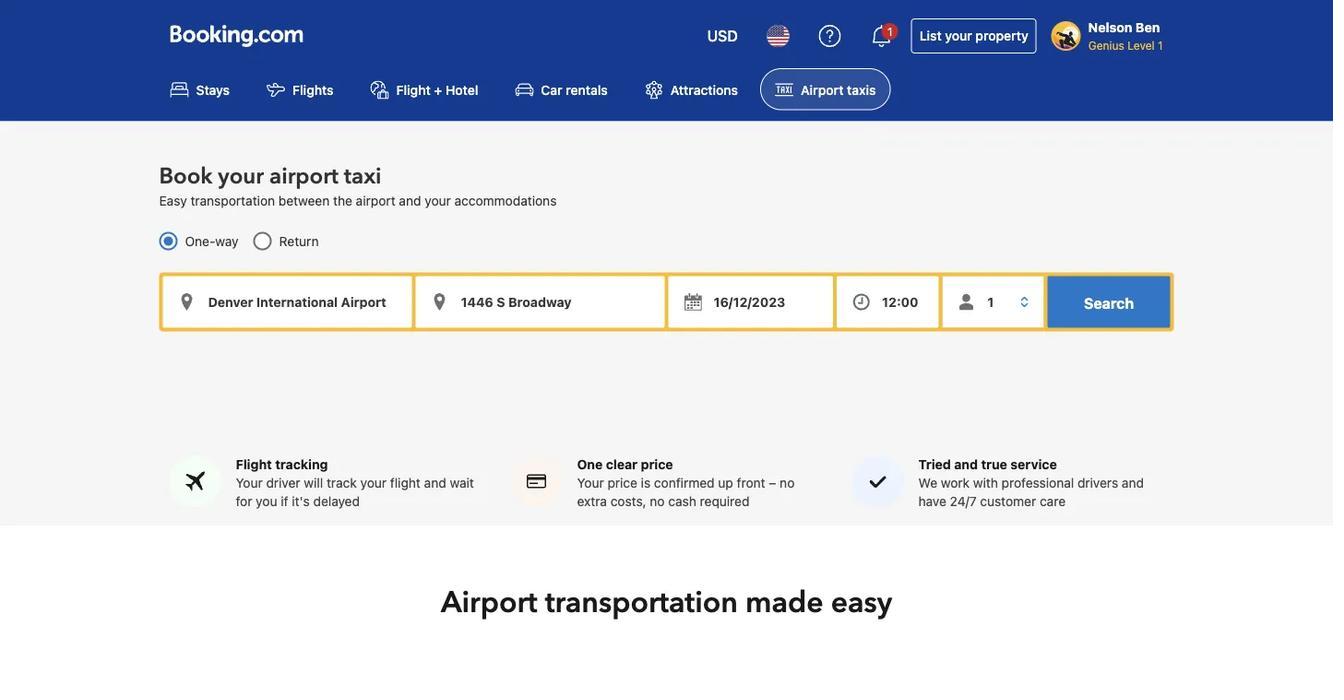 Task type: vqa. For each thing, say whether or not it's contained in the screenshot.
contains
no



Task type: describe. For each thing, give the bounding box(es) containing it.
book your airport taxi easy transportation between the airport and your accommodations
[[159, 161, 557, 208]]

rentals
[[566, 82, 608, 97]]

and inside flight tracking your driver will track your flight and wait for you if it's delayed
[[424, 476, 447, 491]]

return
[[279, 233, 319, 249]]

your right book
[[218, 161, 264, 192]]

driver
[[266, 476, 301, 491]]

12:00
[[883, 294, 919, 310]]

delayed
[[313, 494, 360, 510]]

list your property link
[[912, 18, 1037, 54]]

clear
[[606, 458, 638, 473]]

flight
[[390, 476, 421, 491]]

book
[[159, 161, 213, 192]]

cash
[[669, 494, 697, 510]]

will
[[304, 476, 323, 491]]

–
[[769, 476, 777, 491]]

1 inside nelson ben genius level 1
[[1158, 39, 1164, 52]]

easy
[[159, 193, 187, 208]]

1 button
[[860, 14, 904, 58]]

flight for flight tracking your driver will track your flight and wait for you if it's delayed
[[236, 458, 272, 473]]

we
[[919, 476, 938, 491]]

taxi
[[344, 161, 382, 192]]

flight tracking your driver will track your flight and wait for you if it's delayed
[[236, 458, 474, 510]]

costs,
[[611, 494, 647, 510]]

airport taxis
[[801, 82, 876, 97]]

with
[[974, 476, 999, 491]]

1 inside the 1 button
[[888, 25, 893, 38]]

if
[[281, 494, 289, 510]]

required
[[700, 494, 750, 510]]

one
[[577, 458, 603, 473]]

way
[[215, 233, 239, 249]]

stays link
[[156, 68, 245, 110]]

have
[[919, 494, 947, 510]]

0 horizontal spatial no
[[650, 494, 665, 510]]

transportation inside book your airport taxi easy transportation between the airport and your accommodations
[[191, 193, 275, 208]]

easy
[[831, 584, 893, 624]]

extra
[[577, 494, 607, 510]]

flights
[[293, 82, 334, 97]]

your inside one clear price your price is confirmed up front – no extra costs, no cash required
[[577, 476, 604, 491]]

16/12/2023
[[714, 294, 786, 310]]

made
[[746, 584, 824, 624]]

one clear price your price is confirmed up front – no extra costs, no cash required
[[577, 458, 795, 510]]

flight + hotel
[[397, 82, 479, 97]]

you
[[256, 494, 277, 510]]

1 horizontal spatial price
[[641, 458, 674, 473]]

customer
[[981, 494, 1037, 510]]

search button
[[1048, 276, 1171, 328]]

0 vertical spatial airport
[[270, 161, 339, 192]]

car
[[541, 82, 563, 97]]

airport for airport transportation made easy
[[441, 584, 538, 624]]

flight for flight + hotel
[[397, 82, 431, 97]]

stays
[[196, 82, 230, 97]]

flight + hotel link
[[356, 68, 493, 110]]

wait
[[450, 476, 474, 491]]

your inside flight tracking your driver will track your flight and wait for you if it's delayed
[[361, 476, 387, 491]]

airport taxis link
[[761, 68, 891, 110]]

attractions
[[671, 82, 739, 97]]

between
[[279, 193, 330, 208]]

usd
[[708, 27, 738, 45]]

list your property
[[920, 28, 1029, 43]]



Task type: locate. For each thing, give the bounding box(es) containing it.
1 horizontal spatial transportation
[[545, 584, 739, 624]]

your inside flight tracking your driver will track your flight and wait for you if it's delayed
[[236, 476, 263, 491]]

tried
[[919, 458, 952, 473]]

1 your from the left
[[236, 476, 263, 491]]

nelson
[[1089, 20, 1133, 35]]

true
[[982, 458, 1008, 473]]

1 vertical spatial airport
[[356, 193, 396, 208]]

it's
[[292, 494, 310, 510]]

1 vertical spatial airport
[[441, 584, 538, 624]]

no down is
[[650, 494, 665, 510]]

0 vertical spatial no
[[780, 476, 795, 491]]

1 left list
[[888, 25, 893, 38]]

1
[[888, 25, 893, 38], [1158, 39, 1164, 52]]

and up work
[[955, 458, 979, 473]]

professional
[[1002, 476, 1075, 491]]

1 horizontal spatial airport
[[356, 193, 396, 208]]

0 horizontal spatial airport
[[441, 584, 538, 624]]

no right –
[[780, 476, 795, 491]]

0 vertical spatial price
[[641, 458, 674, 473]]

taxis
[[848, 82, 876, 97]]

care
[[1040, 494, 1066, 510]]

track
[[327, 476, 357, 491]]

airport for airport taxis
[[801, 82, 844, 97]]

0 horizontal spatial transportation
[[191, 193, 275, 208]]

Enter pick-up location text field
[[163, 276, 412, 328]]

transportation
[[191, 193, 275, 208], [545, 584, 739, 624]]

0 horizontal spatial price
[[608, 476, 638, 491]]

2 your from the left
[[577, 476, 604, 491]]

+
[[434, 82, 442, 97]]

attractions link
[[630, 68, 753, 110]]

airport
[[270, 161, 339, 192], [356, 193, 396, 208]]

ben
[[1136, 20, 1161, 35]]

car rentals
[[541, 82, 608, 97]]

your right list
[[946, 28, 973, 43]]

and
[[399, 193, 421, 208], [955, 458, 979, 473], [424, 476, 447, 491], [1123, 476, 1145, 491]]

booking.com online hotel reservations image
[[170, 25, 303, 47]]

drivers
[[1078, 476, 1119, 491]]

0 horizontal spatial 1
[[888, 25, 893, 38]]

0 vertical spatial airport
[[801, 82, 844, 97]]

airport transportation made easy
[[441, 584, 893, 624]]

16/12/2023 button
[[669, 276, 834, 328]]

1 vertical spatial flight
[[236, 458, 272, 473]]

flight up the driver
[[236, 458, 272, 473]]

24/7
[[951, 494, 977, 510]]

and inside book your airport taxi easy transportation between the airport and your accommodations
[[399, 193, 421, 208]]

1 horizontal spatial 1
[[1158, 39, 1164, 52]]

your down one
[[577, 476, 604, 491]]

is
[[641, 476, 651, 491]]

1 horizontal spatial no
[[780, 476, 795, 491]]

0 vertical spatial flight
[[397, 82, 431, 97]]

your
[[236, 476, 263, 491], [577, 476, 604, 491]]

1 vertical spatial price
[[608, 476, 638, 491]]

flight left +
[[397, 82, 431, 97]]

your left accommodations on the top of the page
[[425, 193, 451, 208]]

search
[[1085, 294, 1135, 312]]

hotel
[[446, 82, 479, 97]]

tried and true service we work with professional drivers and have 24/7 customer care
[[919, 458, 1145, 510]]

for
[[236, 494, 252, 510]]

0 horizontal spatial airport
[[270, 161, 339, 192]]

front
[[737, 476, 766, 491]]

flight inside flight tracking your driver will track your flight and wait for you if it's delayed
[[236, 458, 272, 473]]

1 horizontal spatial your
[[577, 476, 604, 491]]

and right drivers
[[1123, 476, 1145, 491]]

0 vertical spatial 1
[[888, 25, 893, 38]]

airport down taxi
[[356, 193, 396, 208]]

0 vertical spatial transportation
[[191, 193, 275, 208]]

0 horizontal spatial flight
[[236, 458, 272, 473]]

12:00 button
[[837, 276, 939, 328]]

car rentals link
[[501, 68, 623, 110]]

and right the
[[399, 193, 421, 208]]

service
[[1011, 458, 1058, 473]]

price up is
[[641, 458, 674, 473]]

genius
[[1089, 39, 1125, 52]]

level
[[1128, 39, 1155, 52]]

property
[[976, 28, 1029, 43]]

your right track
[[361, 476, 387, 491]]

airport up between
[[270, 161, 339, 192]]

price
[[641, 458, 674, 473], [608, 476, 638, 491]]

1 horizontal spatial flight
[[397, 82, 431, 97]]

1 right the level
[[1158, 39, 1164, 52]]

1 vertical spatial 1
[[1158, 39, 1164, 52]]

1 horizontal spatial airport
[[801, 82, 844, 97]]

the
[[333, 193, 353, 208]]

no
[[780, 476, 795, 491], [650, 494, 665, 510]]

1 vertical spatial no
[[650, 494, 665, 510]]

up
[[719, 476, 734, 491]]

nelson ben genius level 1
[[1089, 20, 1164, 52]]

Enter destination text field
[[416, 276, 665, 328]]

1 vertical spatial transportation
[[545, 584, 739, 624]]

and left wait
[[424, 476, 447, 491]]

accommodations
[[455, 193, 557, 208]]

your up for
[[236, 476, 263, 491]]

tracking
[[275, 458, 328, 473]]

work
[[941, 476, 970, 491]]

one-way
[[185, 233, 239, 249]]

flight
[[397, 82, 431, 97], [236, 458, 272, 473]]

price down clear
[[608, 476, 638, 491]]

usd button
[[697, 14, 749, 58]]

list
[[920, 28, 942, 43]]

your
[[946, 28, 973, 43], [218, 161, 264, 192], [425, 193, 451, 208], [361, 476, 387, 491]]

flights link
[[252, 68, 349, 110]]

confirmed
[[654, 476, 715, 491]]

one-
[[185, 233, 215, 249]]

0 horizontal spatial your
[[236, 476, 263, 491]]

airport
[[801, 82, 844, 97], [441, 584, 538, 624]]



